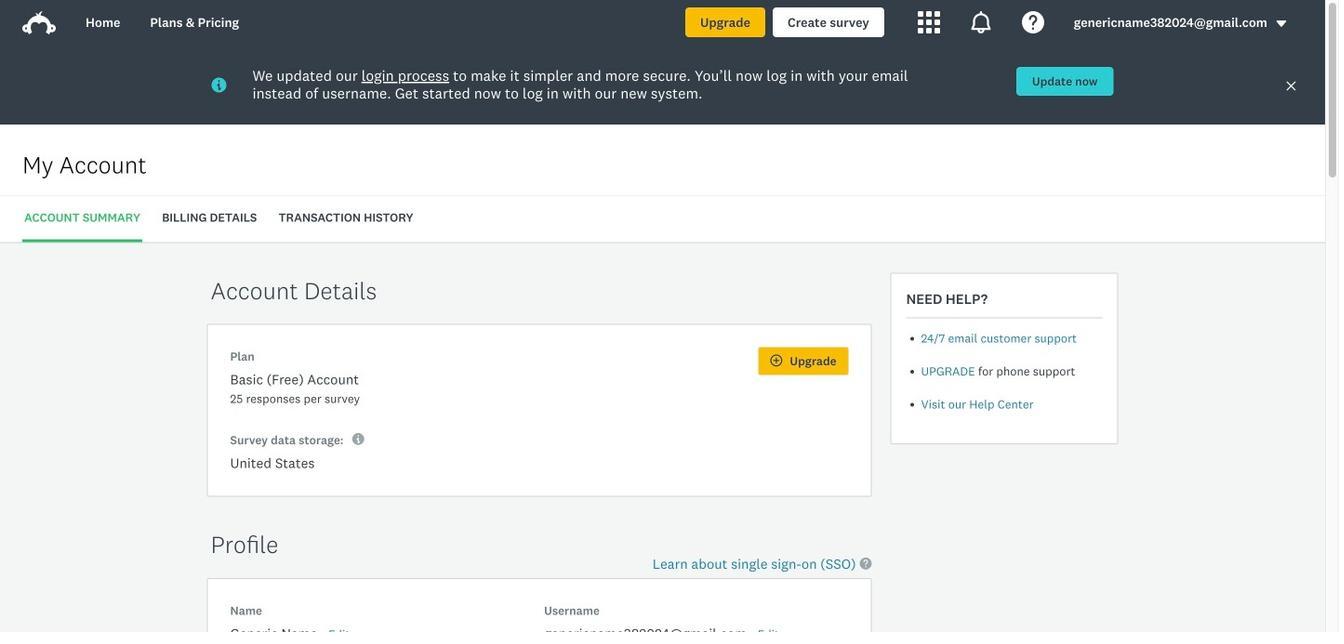 Task type: describe. For each thing, give the bounding box(es) containing it.
x image
[[1285, 80, 1297, 92]]

dropdown arrow image
[[1275, 17, 1288, 30]]



Task type: locate. For each thing, give the bounding box(es) containing it.
1 products icon image from the left
[[918, 11, 940, 33]]

help icon image
[[1022, 11, 1044, 33]]

2 products icon image from the left
[[970, 11, 992, 33]]

0 horizontal spatial products icon image
[[918, 11, 940, 33]]

products icon image
[[918, 11, 940, 33], [970, 11, 992, 33]]

surveymonkey logo image
[[22, 11, 56, 35]]

1 horizontal spatial products icon image
[[970, 11, 992, 33]]



Task type: vqa. For each thing, say whether or not it's contained in the screenshot.
THE X image
yes



